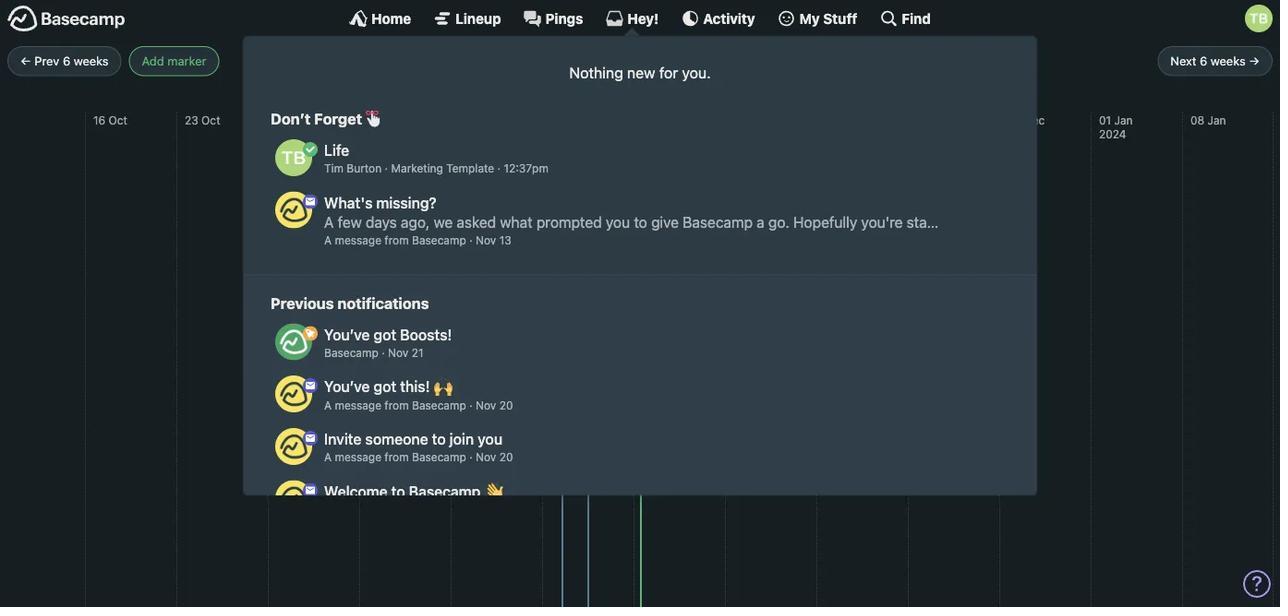 Task type: locate. For each thing, give the bounding box(es) containing it.
0 vertical spatial basecamp image
[[275, 192, 312, 229]]

you.
[[682, 64, 711, 82]]

nov
[[385, 114, 405, 127], [476, 234, 496, 247], [388, 347, 409, 360], [476, 399, 496, 412], [476, 452, 496, 465]]

0 horizontal spatial weeks
[[74, 54, 109, 68]]

1 horizontal spatial welcome
[[570, 92, 619, 105]]

2 20 from the top
[[500, 452, 513, 465]]

join
[[450, 431, 474, 449]]

13
[[500, 234, 512, 247]]

pings
[[546, 10, 583, 26]]

2 vertical spatial message
[[335, 452, 382, 465]]

from down 'missing?'
[[385, 234, 409, 247]]

got inside you've got boosts! basecamp nov 21
[[374, 326, 397, 344]]

2 vertical spatial basecamp image
[[275, 429, 312, 466]]

23 oct
[[185, 114, 220, 127]]

you've
[[324, 326, 370, 344], [324, 379, 370, 396]]

1 nov 20 element from the top
[[476, 399, 513, 412]]

basecamp image left what's
[[275, 192, 312, 229]]

message down invite at bottom
[[335, 452, 382, 465]]

1 20 from the top
[[500, 399, 513, 412]]

onboarding image for previous
[[303, 379, 318, 394]]

06 nov
[[368, 114, 405, 127]]

jan for 08 jan
[[1208, 114, 1227, 127]]

basecamp inside 'you've got this! 🙌 a message from basecamp nov 20'
[[412, 399, 466, 412]]

1 oct from the left
[[109, 114, 127, 127]]

to
[[669, 92, 680, 105], [432, 431, 446, 449], [391, 483, 405, 501]]

12:37pm
[[504, 162, 549, 175]]

a
[[324, 234, 332, 247], [324, 399, 332, 412], [324, 452, 332, 465]]

message inside 'you've got this! 🙌 a message from basecamp nov 20'
[[335, 399, 382, 412]]

onboarding
[[627, 92, 690, 105]]

onboarding image
[[303, 195, 318, 209], [303, 379, 318, 394], [303, 431, 318, 446]]

boosts!
[[400, 326, 452, 344]]

welcome right onboarding image
[[324, 483, 388, 501]]

you've inside 'you've got this! 🙌 a message from basecamp nov 20'
[[324, 379, 370, 396]]

oct right the 16 at the left top of the page
[[109, 114, 127, 127]]

1 vertical spatial from
[[385, 399, 409, 412]]

2 basecamp image from the top
[[275, 324, 312, 361]]

0 horizontal spatial jan
[[1115, 114, 1133, 127]]

1 got from the top
[[374, 326, 397, 344]]

you
[[478, 431, 503, 449]]

onboarding image
[[303, 484, 318, 499]]

home link
[[349, 9, 411, 28]]

onboarding image for don't
[[303, 195, 318, 209]]

2 vertical spatial a
[[324, 452, 332, 465]]

onboarding image down boostreport "image"
[[303, 379, 318, 394]]

welcome inside main element
[[324, 483, 388, 501]]

weeks left →
[[1211, 54, 1246, 68]]

2 horizontal spatial to
[[669, 92, 680, 105]]

dec
[[1025, 114, 1045, 127]]

my
[[800, 10, 820, 26]]

1 horizontal spatial tim burton image
[[1246, 5, 1273, 32]]

oct
[[109, 114, 127, 127], [201, 114, 220, 127], [293, 114, 312, 127]]

you've for you've got this! 🙌
[[324, 379, 370, 396]]

0 vertical spatial 20
[[500, 399, 513, 412]]

welcome down nothing on the left top
[[570, 92, 619, 105]]

next 6 weeks →
[[1171, 54, 1260, 68]]

got left this!
[[374, 379, 397, 396]]

welcome to basecamp 👋 link
[[275, 474, 941, 526]]

a down what's
[[324, 234, 332, 247]]

message
[[335, 234, 382, 247], [335, 399, 382, 412], [335, 452, 382, 465]]

2 got from the top
[[374, 379, 397, 396]]

0 vertical spatial nov 20 element
[[476, 399, 513, 412]]

life tim burton marketing template 12:37pm
[[324, 142, 549, 175]]

a inside invite someone to join you a message from basecamp nov 20
[[324, 452, 332, 465]]

0 horizontal spatial tim burton image
[[275, 139, 312, 176]]

oct for 30 oct
[[293, 114, 312, 127]]

20 up you
[[500, 399, 513, 412]]

2 you've from the top
[[324, 379, 370, 396]]

16
[[93, 114, 105, 127]]

welcome for welcome to basecamp 👋
[[324, 483, 388, 501]]

welcome
[[570, 92, 619, 105], [324, 483, 388, 501]]

2 a from the top
[[324, 399, 332, 412]]

forget
[[314, 110, 362, 128]]

team onboarding
[[595, 92, 690, 105]]

pings button
[[524, 9, 583, 28]]

1 vertical spatial basecamp image
[[275, 324, 312, 361]]

oct right 30
[[293, 114, 312, 127]]

oct for 16 oct
[[109, 114, 127, 127]]

weeks right the prev
[[74, 54, 109, 68]]

jan
[[1115, 114, 1133, 127], [1208, 114, 1227, 127]]

add marker
[[142, 54, 206, 68]]

1 vertical spatial to
[[432, 431, 446, 449]]

marketing
[[391, 162, 443, 175]]

to down invite someone to join you a message from basecamp nov 20
[[391, 483, 405, 501]]

3 from from the top
[[385, 452, 409, 465]]

tim burton image
[[1246, 5, 1273, 32], [275, 139, 312, 176]]

message down what's
[[335, 234, 382, 247]]

2 message from the top
[[335, 399, 382, 412]]

activity link
[[681, 9, 755, 28]]

nov left 21
[[388, 347, 409, 360]]

basecamp down join at the left bottom
[[412, 452, 466, 465]]

0 horizontal spatial welcome
[[324, 483, 388, 501]]

don't forget
[[271, 110, 366, 128]]

0 vertical spatial onboarding image
[[303, 195, 318, 209]]

for
[[660, 64, 678, 82]]

template
[[447, 162, 494, 175]]

0 vertical spatial tim burton image
[[1246, 5, 1273, 32]]

burton
[[347, 162, 382, 175]]

tim burton image down 30 oct
[[275, 139, 312, 176]]

to left join at the left bottom
[[432, 431, 446, 449]]

1 vertical spatial you've
[[324, 379, 370, 396]]

basecamp inside you've got boosts! basecamp nov 21
[[324, 347, 379, 360]]

from down someone
[[385, 452, 409, 465]]

basecamp down 🙌
[[412, 399, 466, 412]]

from down this!
[[385, 399, 409, 412]]

previous notifications
[[271, 294, 429, 312]]

2 oct from the left
[[201, 114, 220, 127]]

basecamp
[[412, 234, 466, 247], [324, 347, 379, 360], [412, 399, 466, 412], [412, 452, 466, 465], [409, 483, 481, 501]]

0 vertical spatial you've
[[324, 326, 370, 344]]

basecamp inside invite someone to join you a message from basecamp nov 20
[[412, 452, 466, 465]]

1 horizontal spatial weeks
[[1211, 54, 1246, 68]]

tim burton image up →
[[1246, 5, 1273, 32]]

1 horizontal spatial the
[[683, 92, 701, 105]]

basecamp image up onboarding image
[[275, 429, 312, 466]]

1 vertical spatial nov 20 element
[[476, 452, 513, 465]]

1 horizontal spatial 6
[[1200, 54, 1208, 68]]

you've up invite at bottom
[[324, 379, 370, 396]]

jan up 2024
[[1115, 114, 1133, 127]]

team
[[595, 92, 624, 105]]

you've inside you've got boosts! basecamp nov 21
[[324, 326, 370, 344]]

2 jan from the left
[[1208, 114, 1227, 127]]

don't
[[271, 110, 311, 128]]

nothing new for you.
[[569, 64, 711, 82]]

to right deer in the right top of the page
[[669, 92, 680, 105]]

0 vertical spatial got
[[374, 326, 397, 344]]

the left deer in the right top of the page
[[622, 92, 639, 105]]

2 onboarding image from the top
[[303, 379, 318, 394]]

1 you've from the top
[[324, 326, 370, 344]]

message up invite at bottom
[[335, 399, 382, 412]]

1 vertical spatial 20
[[500, 452, 513, 465]]

2 nov 20 element from the top
[[476, 452, 513, 465]]

new
[[627, 64, 656, 82]]

basecamp image for invite someone to join you
[[275, 429, 312, 466]]

nothing
[[569, 64, 624, 82]]

lineup
[[456, 10, 501, 26]]

1 vertical spatial a
[[324, 399, 332, 412]]

weeks
[[74, 54, 109, 68], [1211, 54, 1246, 68]]

1 jan from the left
[[1115, 114, 1133, 127]]

0 vertical spatial welcome
[[570, 92, 619, 105]]

1 6 from the left
[[63, 54, 70, 68]]

08
[[1191, 114, 1205, 127]]

oct right "23"
[[201, 114, 220, 127]]

👋
[[485, 483, 499, 501]]

find button
[[880, 9, 931, 28]]

6
[[63, 54, 70, 68], [1200, 54, 1208, 68]]

20
[[500, 399, 513, 412], [500, 452, 513, 465]]

lineup link
[[434, 9, 501, 28]]

a right basecamp image
[[324, 399, 332, 412]]

6 right next
[[1200, 54, 1208, 68]]

basecamp image down previous
[[275, 324, 312, 361]]

you've for you've got boosts!
[[324, 326, 370, 344]]

life
[[324, 142, 349, 159]]

3 oct from the left
[[293, 114, 312, 127]]

0 horizontal spatial 6
[[63, 54, 70, 68]]

1 vertical spatial tim burton image
[[275, 139, 312, 176]]

basecamp image
[[275, 192, 312, 229], [275, 324, 312, 361], [275, 429, 312, 466]]

0 vertical spatial from
[[385, 234, 409, 247]]

nov down you
[[476, 452, 496, 465]]

nov inside invite someone to join you a message from basecamp nov 20
[[476, 452, 496, 465]]

nov 13 element
[[476, 234, 512, 247]]

1 a from the top
[[324, 234, 332, 247]]

nov up you
[[476, 399, 496, 412]]

0 horizontal spatial oct
[[109, 114, 127, 127]]

got for this!
[[374, 379, 397, 396]]

basecamp image for you've got boosts!
[[275, 324, 312, 361]]

3 basecamp image from the top
[[275, 429, 312, 466]]

a down invite at bottom
[[324, 452, 332, 465]]

2 vertical spatial to
[[391, 483, 405, 501]]

nov inside you've got boosts! basecamp nov 21
[[388, 347, 409, 360]]

2 horizontal spatial oct
[[293, 114, 312, 127]]

jan right 08
[[1208, 114, 1227, 127]]

the
[[622, 92, 639, 105], [683, 92, 701, 105]]

1 horizontal spatial jan
[[1208, 114, 1227, 127]]

a inside 'you've got this! 🙌 a message from basecamp nov 20'
[[324, 399, 332, 412]]

1 onboarding image from the top
[[303, 195, 318, 209]]

2 from from the top
[[385, 399, 409, 412]]

0 horizontal spatial to
[[391, 483, 405, 501]]

main element
[[0, 0, 1281, 608]]

got
[[374, 326, 397, 344], [374, 379, 397, 396]]

0 vertical spatial a
[[324, 234, 332, 247]]

3 message from the top
[[335, 452, 382, 465]]

6 right the prev
[[63, 54, 70, 68]]

1 horizontal spatial oct
[[201, 114, 220, 127]]

1 vertical spatial got
[[374, 379, 397, 396]]

3 a from the top
[[324, 452, 332, 465]]

nov 21 element
[[388, 347, 424, 360]]

1 vertical spatial onboarding image
[[303, 379, 318, 394]]

jan inside 01 jan 2024
[[1115, 114, 1133, 127]]

2 vertical spatial onboarding image
[[303, 431, 318, 446]]

what's
[[324, 194, 373, 212]]

you've down previous notifications
[[324, 326, 370, 344]]

invite someone to join you a message from basecamp nov 20
[[324, 431, 513, 465]]

23
[[185, 114, 198, 127]]

0 vertical spatial message
[[335, 234, 382, 247]]

0 horizontal spatial the
[[622, 92, 639, 105]]

onboarding image left what's
[[303, 195, 318, 209]]

20 down you
[[500, 452, 513, 465]]

tim
[[324, 162, 344, 175]]

1 vertical spatial welcome
[[324, 483, 388, 501]]

hey! button
[[606, 9, 659, 28]]

missing?
[[376, 194, 437, 212]]

got inside 'you've got this! 🙌 a message from basecamp nov 20'
[[374, 379, 397, 396]]

1 horizontal spatial to
[[432, 431, 446, 449]]

prev
[[34, 54, 59, 68]]

from
[[385, 234, 409, 247], [385, 399, 409, 412], [385, 452, 409, 465]]

→
[[1250, 54, 1260, 68]]

nov 20 element up you
[[476, 399, 513, 412]]

1 vertical spatial message
[[335, 399, 382, 412]]

nov 20 element
[[476, 399, 513, 412], [476, 452, 513, 465]]

welcome the deer to the carnival link
[[562, 87, 746, 110]]

2 vertical spatial from
[[385, 452, 409, 465]]

to inside invite someone to join you a message from basecamp nov 20
[[432, 431, 446, 449]]

the down 'you.'
[[683, 92, 701, 105]]

stuff
[[824, 10, 858, 26]]

basecamp down previous notifications
[[324, 347, 379, 360]]

1 basecamp image from the top
[[275, 192, 312, 229]]

got up nov 21 element
[[374, 326, 397, 344]]

basecamp image
[[275, 376, 312, 413]]

onboarding image left invite at bottom
[[303, 431, 318, 446]]

nov 20 element down you
[[476, 452, 513, 465]]

add
[[142, 54, 164, 68]]



Task type: describe. For each thing, give the bounding box(es) containing it.
todo image
[[303, 142, 318, 157]]

my stuff button
[[778, 9, 858, 28]]

30 oct
[[276, 114, 312, 127]]

3 onboarding image from the top
[[303, 431, 318, 446]]

nov 20 element for you've got this! 🙌
[[476, 399, 513, 412]]

a message from basecamp nov 13
[[324, 234, 512, 247]]

previous
[[271, 294, 334, 312]]

today
[[575, 52, 618, 70]]

2 weeks from the left
[[1211, 54, 1246, 68]]

you've got this! 🙌 a message from basecamp nov 20
[[324, 379, 513, 412]]

nov left 13
[[476, 234, 496, 247]]

01
[[1099, 114, 1112, 127]]

12:37pm element
[[504, 162, 549, 175]]

20 inside 'you've got this! 🙌 a message from basecamp nov 20'
[[500, 399, 513, 412]]

welcome to basecamp 👋
[[324, 483, 499, 501]]

2024
[[1099, 128, 1127, 141]]

you've got boosts! basecamp nov 21
[[324, 326, 452, 360]]

notifications
[[338, 294, 429, 312]]

welcome for welcome the deer to the carnival
[[570, 92, 619, 105]]

30
[[276, 114, 290, 127]]

nov 20 element for invite someone to join you
[[476, 452, 513, 465]]

got for boosts!
[[374, 326, 397, 344]]

🙌
[[434, 379, 449, 396]]

find
[[902, 10, 931, 26]]

boostreport image
[[303, 326, 318, 341]]

from inside 'you've got this! 🙌 a message from basecamp nov 20'
[[385, 399, 409, 412]]

nov inside 'you've got this! 🙌 a message from basecamp nov 20'
[[476, 399, 496, 412]]

this!
[[400, 379, 430, 396]]

add marker link
[[129, 46, 219, 76]]

20 inside invite someone to join you a message from basecamp nov 20
[[500, 452, 513, 465]]

carnival
[[704, 92, 746, 105]]

2 6 from the left
[[1200, 54, 1208, 68]]

25 dec
[[1008, 114, 1045, 127]]

activity
[[703, 10, 755, 26]]

hey!
[[628, 10, 659, 26]]

basecamp down 'missing?'
[[412, 234, 466, 247]]

1 weeks from the left
[[74, 54, 109, 68]]

home
[[372, 10, 411, 26]]

1 message from the top
[[335, 234, 382, 247]]

message inside invite someone to join you a message from basecamp nov 20
[[335, 452, 382, 465]]

←
[[20, 54, 31, 68]]

1 the from the left
[[622, 92, 639, 105]]

21
[[412, 347, 424, 360]]

jan for 01 jan 2024
[[1115, 114, 1133, 127]]

team onboarding link
[[588, 87, 698, 110]]

what's missing?
[[324, 194, 437, 212]]

switch accounts image
[[7, 5, 126, 33]]

oct for 23 oct
[[201, 114, 220, 127]]

← prev 6 weeks
[[20, 54, 109, 68]]

06
[[368, 114, 382, 127]]

marker
[[168, 54, 206, 68]]

0 vertical spatial to
[[669, 92, 680, 105]]

08 jan
[[1191, 114, 1227, 127]]

16 oct
[[93, 114, 127, 127]]

deer
[[642, 92, 666, 105]]

basecamp image for what's missing?
[[275, 192, 312, 229]]

welcome the deer to the carnival
[[570, 92, 746, 105]]

2 the from the left
[[683, 92, 701, 105]]

basecamp left "👋"
[[409, 483, 481, 501]]

nov right 06
[[385, 114, 405, 127]]

1 from from the top
[[385, 234, 409, 247]]

next
[[1171, 54, 1197, 68]]

invite
[[324, 431, 362, 449]]

my stuff
[[800, 10, 858, 26]]

from inside invite someone to join you a message from basecamp nov 20
[[385, 452, 409, 465]]

25
[[1008, 114, 1022, 127]]

01 jan 2024
[[1099, 114, 1133, 141]]

someone
[[365, 431, 428, 449]]



Task type: vqa. For each thing, say whether or not it's contained in the screenshot.
Nicole Katz image
no



